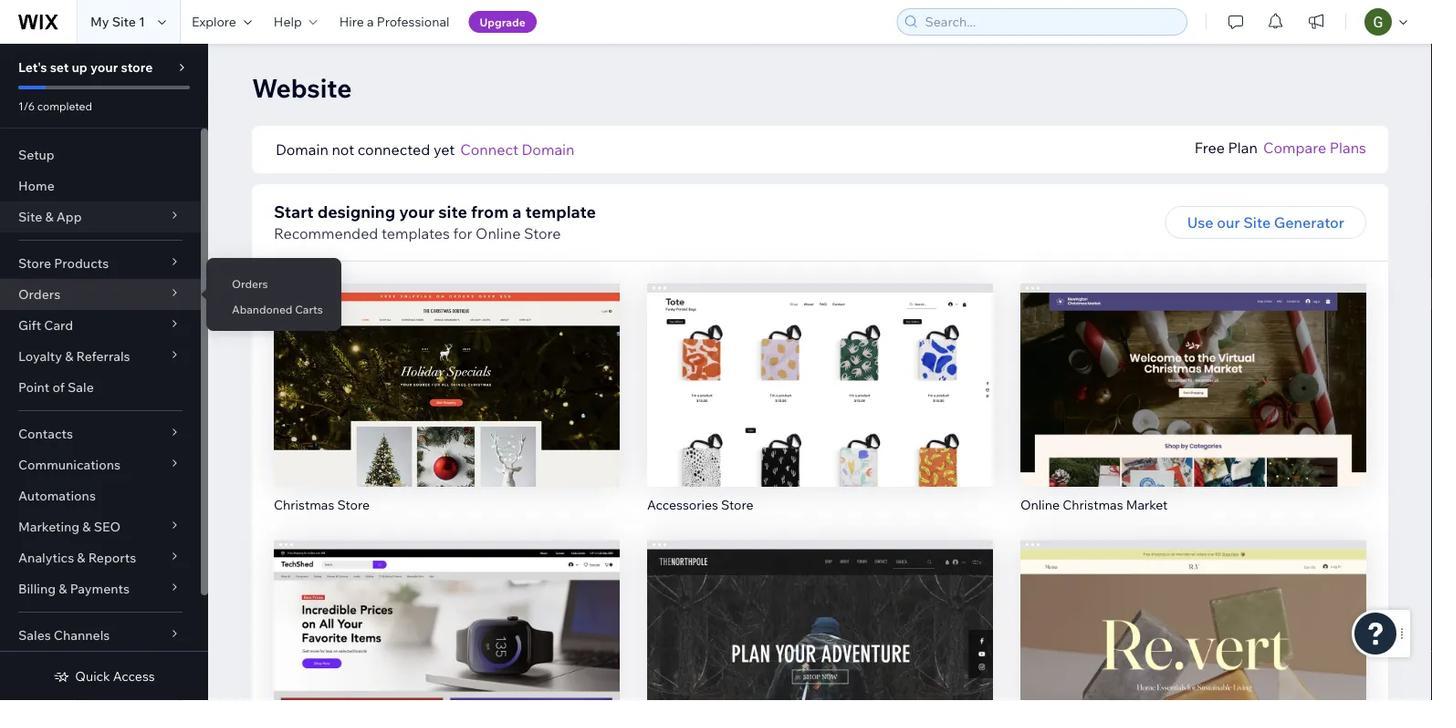Task type: locate. For each thing, give the bounding box(es) containing it.
a inside start designing your site from a template recommended templates for online store
[[512, 201, 522, 222]]

site left 1
[[112, 14, 136, 30]]

1 vertical spatial your
[[399, 201, 435, 222]]

reports
[[88, 550, 136, 566]]

& inside "popup button"
[[82, 519, 91, 535]]

site & app button
[[0, 202, 201, 233]]

hire
[[339, 14, 364, 30]]

templates
[[382, 225, 450, 243]]

1 vertical spatial online
[[1020, 497, 1060, 513]]

a right hire
[[367, 14, 374, 30]]

online
[[476, 225, 521, 243], [1020, 497, 1060, 513]]

& right loyalty
[[65, 349, 73, 365]]

setup
[[18, 147, 55, 163]]

edit button
[[408, 355, 485, 388], [782, 355, 858, 388], [1155, 355, 1232, 388], [408, 612, 485, 645], [782, 612, 858, 645], [1155, 612, 1232, 645]]

not
[[332, 141, 354, 159]]

domain left not on the left of the page
[[276, 141, 328, 159]]

my
[[90, 14, 109, 30]]

a right the from
[[512, 201, 522, 222]]

& left reports at the left
[[77, 550, 85, 566]]

analytics & reports button
[[0, 543, 201, 574]]

2 horizontal spatial site
[[1243, 214, 1271, 232]]

1 horizontal spatial christmas
[[1063, 497, 1123, 513]]

site inside site & app dropdown button
[[18, 209, 42, 225]]

marketing & seo button
[[0, 512, 201, 543]]

orders up "abandoned" at left top
[[232, 277, 268, 291]]

0 horizontal spatial domain
[[276, 141, 328, 159]]

gift card button
[[0, 310, 201, 341]]

set
[[50, 59, 69, 75]]

0 vertical spatial online
[[476, 225, 521, 243]]

0 vertical spatial a
[[367, 14, 374, 30]]

site right our
[[1243, 214, 1271, 232]]

accessories
[[647, 497, 718, 513]]

domain
[[276, 141, 328, 159], [522, 141, 574, 159]]

quick access button
[[53, 669, 155, 685]]

0 vertical spatial your
[[90, 59, 118, 75]]

& right "billing"
[[59, 581, 67, 597]]

card
[[44, 318, 73, 334]]

start
[[274, 201, 314, 222]]

1 vertical spatial a
[[512, 201, 522, 222]]

orders inside orders link
[[232, 277, 268, 291]]

1 horizontal spatial a
[[512, 201, 522, 222]]

generator
[[1274, 214, 1344, 232]]

& left app
[[45, 209, 53, 225]]

my site 1
[[90, 14, 145, 30]]

your inside start designing your site from a template recommended templates for online store
[[399, 201, 435, 222]]

orders inside orders dropdown button
[[18, 287, 60, 303]]

1 horizontal spatial site
[[112, 14, 136, 30]]

marketing
[[18, 519, 80, 535]]

contacts button
[[0, 419, 201, 450]]

1 horizontal spatial domain
[[522, 141, 574, 159]]

site down home at the left of the page
[[18, 209, 42, 225]]

connect domain button
[[460, 139, 574, 161]]

plans
[[1330, 139, 1366, 157]]

edit
[[433, 362, 461, 380], [806, 362, 834, 380], [1180, 362, 1207, 380], [433, 619, 461, 637], [806, 619, 834, 637], [1180, 619, 1207, 637]]

1 horizontal spatial your
[[399, 201, 435, 222]]

1/6 completed
[[18, 99, 92, 113]]

orders button
[[0, 279, 201, 310]]

your
[[90, 59, 118, 75], [399, 201, 435, 222]]

& left seo
[[82, 519, 91, 535]]

sales
[[18, 628, 51, 644]]

setup link
[[0, 140, 201, 171]]

orders for orders dropdown button
[[18, 287, 60, 303]]

gift
[[18, 318, 41, 334]]

0 horizontal spatial orders
[[18, 287, 60, 303]]

analytics
[[18, 550, 74, 566]]

0 horizontal spatial online
[[476, 225, 521, 243]]

view
[[430, 400, 464, 419], [1176, 400, 1210, 419], [430, 657, 464, 676], [803, 657, 837, 676], [1176, 657, 1210, 676]]

start designing your site from a template recommended templates for online store
[[274, 201, 596, 243]]

sidebar element
[[0, 44, 208, 702]]

referrals
[[76, 349, 130, 365]]

loyalty & referrals button
[[0, 341, 201, 372]]

0 horizontal spatial a
[[367, 14, 374, 30]]

orders link
[[206, 268, 341, 299]]

2 domain from the left
[[522, 141, 574, 159]]

upgrade
[[480, 15, 525, 29]]

orders
[[232, 277, 268, 291], [18, 287, 60, 303]]

hire a professional link
[[328, 0, 460, 44]]

0 horizontal spatial your
[[90, 59, 118, 75]]

market
[[1126, 497, 1168, 513]]

point
[[18, 380, 50, 396]]

abandoned carts link
[[206, 294, 341, 325]]

let's
[[18, 59, 47, 75]]

channels
[[54, 628, 110, 644]]

domain right connect
[[522, 141, 574, 159]]

0 horizontal spatial christmas
[[274, 497, 334, 513]]

a
[[367, 14, 374, 30], [512, 201, 522, 222]]

2 christmas from the left
[[1063, 497, 1123, 513]]

store products button
[[0, 248, 201, 279]]

sales channels
[[18, 628, 110, 644]]

0 horizontal spatial site
[[18, 209, 42, 225]]

help button
[[263, 0, 328, 44]]

home
[[18, 178, 55, 194]]

site inside use our site generator button
[[1243, 214, 1271, 232]]

& for loyalty
[[65, 349, 73, 365]]

communications button
[[0, 450, 201, 481]]

hire a professional
[[339, 14, 450, 30]]

your up templates
[[399, 201, 435, 222]]

1 horizontal spatial orders
[[232, 277, 268, 291]]

1/6
[[18, 99, 35, 113]]

christmas
[[274, 497, 334, 513], [1063, 497, 1123, 513]]

sales channels button
[[0, 621, 201, 652]]

your right up
[[90, 59, 118, 75]]

view button
[[408, 393, 486, 426], [1154, 393, 1232, 426], [408, 650, 486, 683], [781, 650, 859, 683], [1154, 650, 1232, 683]]

Search... field
[[920, 9, 1181, 35]]

quick
[[75, 669, 110, 685]]

orders up gift card at the top of page
[[18, 287, 60, 303]]

loyalty & referrals
[[18, 349, 130, 365]]

1 horizontal spatial online
[[1020, 497, 1060, 513]]

&
[[45, 209, 53, 225], [65, 349, 73, 365], [82, 519, 91, 535], [77, 550, 85, 566], [59, 581, 67, 597]]



Task type: describe. For each thing, give the bounding box(es) containing it.
store inside "popup button"
[[18, 256, 51, 272]]

of
[[52, 380, 65, 396]]

our
[[1217, 214, 1240, 232]]

& for site
[[45, 209, 53, 225]]

christmas store
[[274, 497, 370, 513]]

completed
[[37, 99, 92, 113]]

loyalty
[[18, 349, 62, 365]]

home link
[[0, 171, 201, 202]]

upgrade button
[[469, 11, 536, 33]]

professional
[[377, 14, 450, 30]]

1 christmas from the left
[[274, 497, 334, 513]]

your inside sidebar element
[[90, 59, 118, 75]]

abandoned carts
[[232, 303, 323, 316]]

free
[[1194, 139, 1225, 157]]

a inside hire a professional link
[[367, 14, 374, 30]]

contacts
[[18, 426, 73, 442]]

access
[[113, 669, 155, 685]]

orders for orders link
[[232, 277, 268, 291]]

& for billing
[[59, 581, 67, 597]]

billing & payments button
[[0, 574, 201, 605]]

billing
[[18, 581, 56, 597]]

use our site generator
[[1187, 214, 1344, 232]]

explore
[[192, 14, 236, 30]]

store
[[121, 59, 153, 75]]

compare plans button
[[1263, 137, 1366, 159]]

online christmas market
[[1020, 497, 1168, 513]]

up
[[72, 59, 87, 75]]

1
[[139, 14, 145, 30]]

online inside start designing your site from a template recommended templates for online store
[[476, 225, 521, 243]]

analytics & reports
[[18, 550, 136, 566]]

site & app
[[18, 209, 82, 225]]

1 domain from the left
[[276, 141, 328, 159]]

domain not connected yet connect domain
[[276, 141, 574, 159]]

yet
[[433, 141, 455, 159]]

seo
[[94, 519, 121, 535]]

point of sale link
[[0, 372, 201, 403]]

free plan compare plans
[[1194, 139, 1366, 157]]

use our site generator button
[[1165, 206, 1366, 239]]

connected
[[358, 141, 430, 159]]

app
[[56, 209, 82, 225]]

connect
[[460, 141, 518, 159]]

automations link
[[0, 481, 201, 512]]

for
[[453, 225, 472, 243]]

sale
[[68, 380, 94, 396]]

& for marketing
[[82, 519, 91, 535]]

plan
[[1228, 139, 1258, 157]]

help
[[274, 14, 302, 30]]

point of sale
[[18, 380, 94, 396]]

from
[[471, 201, 509, 222]]

billing & payments
[[18, 581, 130, 597]]

designing
[[317, 201, 395, 222]]

products
[[54, 256, 109, 272]]

compare
[[1263, 139, 1326, 157]]

communications
[[18, 457, 121, 473]]

accessories store
[[647, 497, 753, 513]]

abandoned
[[232, 303, 292, 316]]

& for analytics
[[77, 550, 85, 566]]

payments
[[70, 581, 130, 597]]

template
[[525, 201, 596, 222]]

website
[[252, 72, 352, 104]]

automations
[[18, 488, 96, 504]]

store inside start designing your site from a template recommended templates for online store
[[524, 225, 561, 243]]

store products
[[18, 256, 109, 272]]

marketing & seo
[[18, 519, 121, 535]]

recommended
[[274, 225, 378, 243]]

use
[[1187, 214, 1214, 232]]

quick access
[[75, 669, 155, 685]]

let's set up your store
[[18, 59, 153, 75]]

carts
[[295, 303, 323, 316]]



Task type: vqa. For each thing, say whether or not it's contained in the screenshot.
"DOMAIN"
yes



